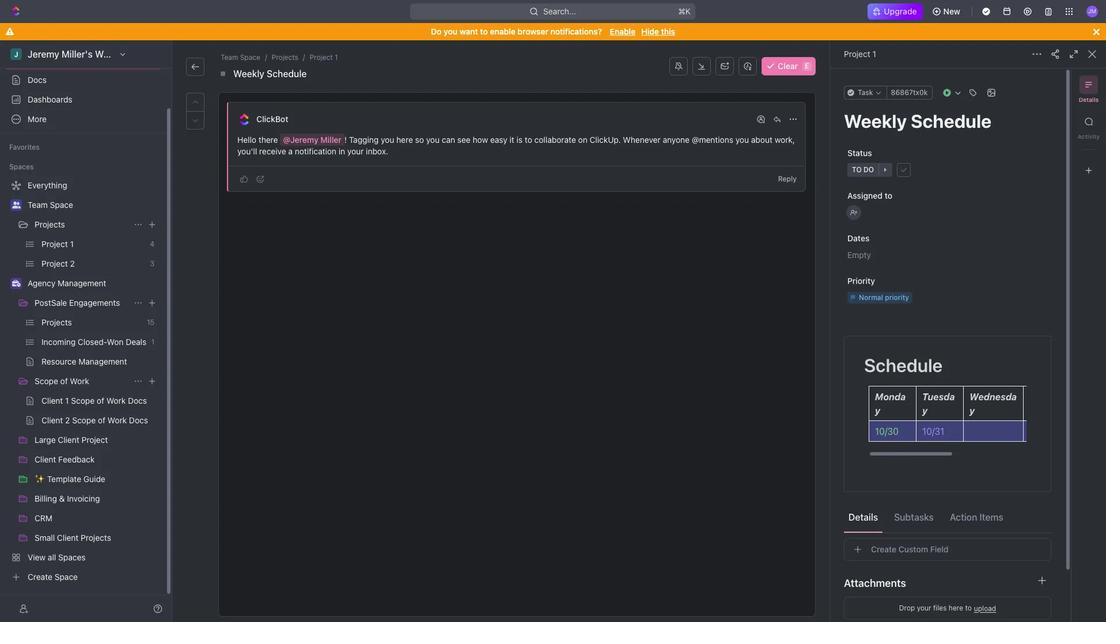 Task type: vqa. For each thing, say whether or not it's contained in the screenshot.


Task type: describe. For each thing, give the bounding box(es) containing it.
tree inside sidebar navigation
[[5, 176, 161, 587]]

tagging
[[349, 135, 379, 145]]

to inside drop your files here to upload
[[966, 604, 972, 613]]

dates
[[848, 233, 870, 243]]

template
[[47, 474, 81, 484]]

subtasks button
[[890, 507, 939, 528]]

do
[[864, 165, 874, 174]]

agency management
[[28, 278, 106, 288]]

drop
[[899, 604, 915, 613]]

tuesda
[[923, 392, 955, 402]]

10/31
[[923, 426, 945, 437]]

projects up 'weekly schedule'
[[272, 53, 298, 62]]

to right assigned
[[885, 191, 893, 201]]

so
[[415, 135, 424, 145]]

&
[[59, 494, 65, 504]]

1 / from the left
[[265, 53, 267, 62]]

favorites
[[9, 143, 40, 152]]

inbox.
[[366, 146, 388, 156]]

billing & invoicing link
[[35, 490, 159, 508]]

here for so
[[397, 135, 413, 145]]

project 2
[[41, 259, 75, 269]]

space for team space / projects / project 1
[[240, 53, 260, 62]]

projects down team space
[[35, 220, 65, 229]]

hide
[[642, 27, 659, 36]]

assigned to
[[848, 191, 893, 201]]

more
[[28, 114, 47, 124]]

small client projects
[[35, 533, 111, 543]]

everything
[[28, 180, 67, 190]]

✨ template guide link
[[35, 470, 159, 489]]

incoming closed-won deals 1
[[41, 337, 154, 347]]

client 2 scope of work docs link
[[41, 411, 159, 430]]

1 horizontal spatial project 1 link
[[307, 52, 340, 63]]

you left about
[[736, 135, 749, 145]]

billing & invoicing
[[35, 494, 100, 504]]

client for 2
[[41, 416, 63, 425]]

postsale engagements link
[[35, 294, 129, 312]]

crm
[[35, 513, 52, 523]]

2 for client
[[65, 416, 70, 425]]

agency
[[28, 278, 55, 288]]

2 for project
[[70, 259, 75, 269]]

wednesda
[[970, 392, 1017, 402]]

86867tx0k button
[[887, 86, 933, 100]]

closed-
[[78, 337, 107, 347]]

business time image
[[12, 280, 20, 287]]

task sidebar navigation tab list
[[1077, 75, 1102, 180]]

new
[[944, 6, 961, 16]]

jm
[[1089, 8, 1097, 15]]

invoicing
[[67, 494, 100, 504]]

crm link
[[35, 509, 159, 528]]

1 inside incoming closed-won deals 1
[[151, 338, 154, 346]]

spaces inside view all spaces link
[[58, 553, 86, 562]]

client 1 scope of work docs
[[41, 396, 147, 406]]

you up inbox.
[[381, 135, 394, 145]]

miller
[[321, 135, 342, 145]]

resource management link
[[41, 353, 159, 371]]

to inside ! tagging you here so you can see how easy it is to collaborate on clickup. whenever anyone @mentions you about work, you'll receive a notification in your inbox.
[[525, 135, 532, 145]]

field
[[931, 545, 949, 554]]

action items button
[[946, 507, 1008, 528]]

weekly schedule
[[233, 69, 307, 79]]

create for create custom field
[[871, 545, 897, 554]]

2 / from the left
[[303, 53, 305, 62]]

project 1 inside tree
[[41, 239, 74, 249]]

client for 1
[[41, 396, 63, 406]]

team space
[[28, 200, 73, 210]]

y for monda y
[[875, 406, 881, 416]]

0 horizontal spatial schedule
[[267, 69, 307, 79]]

new button
[[928, 2, 968, 21]]

won
[[107, 337, 124, 347]]

to right want
[[480, 27, 488, 36]]

0 vertical spatial project 1
[[844, 49, 876, 59]]

normal
[[859, 293, 883, 302]]

wednesda y
[[970, 392, 1017, 416]]

1 vertical spatial projects link
[[35, 216, 129, 234]]

scope for 1
[[71, 396, 95, 406]]

clear
[[778, 61, 798, 71]]

10/30
[[875, 426, 899, 437]]

create custom field button
[[844, 538, 1052, 561]]

0 vertical spatial docs
[[28, 75, 47, 85]]

is
[[517, 135, 523, 145]]

create for create space
[[28, 572, 52, 582]]

it
[[510, 135, 515, 145]]

you right 'so'
[[426, 135, 440, 145]]

⌘k
[[679, 6, 691, 16]]

priority
[[885, 293, 909, 302]]

normal priority
[[859, 293, 909, 302]]

!
[[345, 135, 347, 145]]

details inside 'task sidebar navigation' tab list
[[1079, 96, 1099, 103]]

weekly
[[233, 69, 265, 79]]

drop your files here to upload
[[899, 604, 997, 613]]

86867tx0k
[[891, 88, 928, 97]]

billing
[[35, 494, 57, 504]]

resource
[[41, 357, 76, 367]]

scope for 2
[[72, 416, 96, 425]]

team space / projects / project 1
[[221, 53, 338, 62]]

management for agency management
[[58, 278, 106, 288]]

of for 1
[[97, 396, 104, 406]]

you right do
[[444, 27, 458, 36]]

✨ template guide
[[35, 474, 105, 484]]

project 2 link
[[41, 255, 145, 273]]

management for resource management
[[79, 357, 127, 367]]

do you want to enable browser notifications? enable hide this
[[431, 27, 675, 36]]

small
[[35, 533, 55, 543]]

reply button
[[774, 172, 802, 186]]

you'll
[[237, 146, 257, 156]]

user group image
[[12, 202, 20, 209]]

2 horizontal spatial project 1 link
[[844, 49, 876, 59]]

view all spaces link
[[5, 549, 159, 567]]

0 horizontal spatial team space link
[[28, 196, 159, 214]]

details button
[[844, 507, 883, 528]]

sidebar navigation
[[0, 40, 175, 622]]



Task type: locate. For each thing, give the bounding box(es) containing it.
management up postsale engagements link
[[58, 278, 106, 288]]

0 vertical spatial details
[[1079, 96, 1099, 103]]

1 vertical spatial work
[[106, 396, 126, 406]]

here left 'so'
[[397, 135, 413, 145]]

1 horizontal spatial details
[[1079, 96, 1099, 103]]

work inside client 2 scope of work docs 'link'
[[108, 416, 127, 425]]

docs down client 1 scope of work docs link
[[129, 416, 148, 425]]

y inside monda y
[[875, 406, 881, 416]]

view all spaces
[[28, 553, 86, 562]]

Edit task name text field
[[844, 110, 1052, 132]]

docs up the dashboards
[[28, 75, 47, 85]]

2 horizontal spatial y
[[970, 406, 975, 416]]

details up activity
[[1079, 96, 1099, 103]]

postsale
[[35, 298, 67, 308]]

3 y from the left
[[970, 406, 975, 416]]

resource management
[[41, 357, 127, 367]]

jeremy miller's workspace, , element
[[10, 48, 22, 60]]

large
[[35, 435, 56, 445]]

1 vertical spatial your
[[917, 604, 932, 613]]

work for 2
[[108, 416, 127, 425]]

jm button
[[1083, 2, 1102, 21]]

create inside tree
[[28, 572, 52, 582]]

schedule up the monda
[[864, 354, 943, 376]]

here inside drop your files here to upload
[[949, 604, 964, 613]]

0 vertical spatial spaces
[[9, 163, 34, 171]]

spaces down favorites button at the top of the page
[[9, 163, 34, 171]]

upload button
[[974, 604, 997, 613]]

work for 1
[[106, 396, 126, 406]]

project 1 up project 2
[[41, 239, 74, 249]]

here
[[397, 135, 413, 145], [949, 604, 964, 613]]

space up weekly
[[240, 53, 260, 62]]

2 vertical spatial projects link
[[41, 314, 142, 332]]

team right 'user group' icon
[[28, 200, 48, 210]]

scope down scope of work link
[[71, 396, 95, 406]]

project 1 link up project 2 link
[[41, 235, 145, 254]]

y inside wednesda y
[[970, 406, 975, 416]]

create left 'custom'
[[871, 545, 897, 554]]

scope of work
[[35, 376, 89, 386]]

of inside 'link'
[[98, 416, 105, 425]]

0 horizontal spatial y
[[875, 406, 881, 416]]

0 vertical spatial schedule
[[267, 69, 307, 79]]

0 vertical spatial here
[[397, 135, 413, 145]]

scope of work link
[[35, 372, 129, 391]]

0 vertical spatial space
[[240, 53, 260, 62]]

y down the monda
[[875, 406, 881, 416]]

client up client feedback
[[58, 435, 79, 445]]

scope inside client 1 scope of work docs link
[[71, 396, 95, 406]]

upgrade link
[[868, 3, 923, 20]]

projects link up closed-
[[41, 314, 142, 332]]

projects link
[[269, 52, 301, 63], [35, 216, 129, 234], [41, 314, 142, 332]]

team up weekly
[[221, 53, 238, 62]]

1 vertical spatial create
[[28, 572, 52, 582]]

1 horizontal spatial your
[[917, 604, 932, 613]]

1 vertical spatial here
[[949, 604, 964, 613]]

docs
[[28, 75, 47, 85], [128, 396, 147, 406], [129, 416, 148, 425]]

create space
[[28, 572, 78, 582]]

here right files
[[949, 604, 964, 613]]

miller's
[[62, 49, 93, 59]]

schedule
[[267, 69, 307, 79], [864, 354, 943, 376]]

docs for client 2 scope of work docs
[[129, 416, 148, 425]]

normal priority button
[[844, 288, 1052, 308]]

priority
[[848, 276, 875, 286]]

0 vertical spatial management
[[58, 278, 106, 288]]

1 vertical spatial scope
[[71, 396, 95, 406]]

1 horizontal spatial here
[[949, 604, 964, 613]]

team space link down everything link
[[28, 196, 159, 214]]

2 vertical spatial scope
[[72, 416, 96, 425]]

1 vertical spatial project 1
[[41, 239, 74, 249]]

client
[[41, 396, 63, 406], [41, 416, 63, 425], [58, 435, 79, 445], [35, 455, 56, 464], [57, 533, 79, 543]]

0 horizontal spatial team
[[28, 200, 48, 210]]

client up large
[[41, 416, 63, 425]]

task button
[[844, 86, 887, 100]]

tree containing everything
[[5, 176, 161, 587]]

create down view
[[28, 572, 52, 582]]

custom
[[899, 545, 928, 554]]

y for tuesda y
[[923, 406, 928, 416]]

1 vertical spatial team
[[28, 200, 48, 210]]

client down the scope of work
[[41, 396, 63, 406]]

dashboards
[[28, 95, 72, 104]]

2
[[70, 259, 75, 269], [65, 416, 70, 425]]

about
[[751, 135, 773, 145]]

0 vertical spatial of
[[60, 376, 68, 386]]

1 horizontal spatial project 1
[[844, 49, 876, 59]]

2 y from the left
[[923, 406, 928, 416]]

action items
[[950, 512, 1004, 522]]

y
[[875, 406, 881, 416], [923, 406, 928, 416], [970, 406, 975, 416]]

0 vertical spatial projects link
[[269, 52, 301, 63]]

1 vertical spatial management
[[79, 357, 127, 367]]

client feedback link
[[35, 451, 159, 469]]

client feedback
[[35, 455, 95, 464]]

docs inside 'link'
[[129, 416, 148, 425]]

enable
[[490, 27, 516, 36]]

jeremy miller's workspace
[[28, 49, 143, 59]]

enable
[[610, 27, 636, 36]]

spaces down "small client projects"
[[58, 553, 86, 562]]

2 vertical spatial work
[[108, 416, 127, 425]]

status
[[848, 148, 872, 158]]

work down client 1 scope of work docs link
[[108, 416, 127, 425]]

details inside details button
[[849, 512, 878, 522]]

your inside ! tagging you here so you can see how easy it is to collaborate on clickup. whenever anyone @mentions you about work, you'll receive a notification in your inbox.
[[347, 146, 364, 156]]

y down 'wednesda'
[[970, 406, 975, 416]]

task
[[858, 88, 873, 97]]

work inside client 1 scope of work docs link
[[106, 396, 126, 406]]

of down resource
[[60, 376, 68, 386]]

1 vertical spatial spaces
[[58, 553, 86, 562]]

search...
[[544, 6, 577, 16]]

y for wednesda y
[[970, 406, 975, 416]]

client down large
[[35, 455, 56, 464]]

team
[[221, 53, 238, 62], [28, 200, 48, 210]]

here inside ! tagging you here so you can see how easy it is to collaborate on clickup. whenever anyone @mentions you about work, you'll receive a notification in your inbox.
[[397, 135, 413, 145]]

jeremy
[[28, 49, 59, 59]]

2 up agency management
[[70, 259, 75, 269]]

here for to
[[949, 604, 964, 613]]

✨
[[35, 474, 45, 484]]

1 vertical spatial details
[[849, 512, 878, 522]]

workspace
[[95, 49, 143, 59]]

0 vertical spatial team
[[221, 53, 238, 62]]

1
[[873, 49, 876, 59], [335, 53, 338, 62], [70, 239, 74, 249], [151, 338, 154, 346], [65, 396, 69, 406]]

monda
[[875, 392, 906, 402]]

@jeremy
[[283, 135, 319, 145]]

y inside 'tuesda y'
[[923, 406, 928, 416]]

of
[[60, 376, 68, 386], [97, 396, 104, 406], [98, 416, 105, 425]]

0 vertical spatial your
[[347, 146, 364, 156]]

1 inside client 1 scope of work docs link
[[65, 396, 69, 406]]

project 1 link up 'weekly schedule' link in the left top of the page
[[307, 52, 340, 63]]

of up client 2 scope of work docs 'link'
[[97, 396, 104, 406]]

schedule down the team space / projects / project 1
[[267, 69, 307, 79]]

client inside 'link'
[[41, 416, 63, 425]]

tuesda y
[[923, 392, 955, 416]]

to left upload 'button'
[[966, 604, 972, 613]]

whenever
[[623, 135, 661, 145]]

to left do
[[852, 165, 862, 174]]

files
[[934, 604, 947, 613]]

scope inside client 2 scope of work docs 'link'
[[72, 416, 96, 425]]

4
[[150, 240, 154, 248]]

j
[[14, 50, 18, 58]]

0 horizontal spatial create
[[28, 572, 52, 582]]

team for team space / projects / project 1
[[221, 53, 238, 62]]

empty button
[[844, 245, 1052, 266]]

1 vertical spatial schedule
[[864, 354, 943, 376]]

of down client 1 scope of work docs link
[[98, 416, 105, 425]]

1 vertical spatial docs
[[128, 396, 147, 406]]

work up client 2 scope of work docs 'link'
[[106, 396, 126, 406]]

project 1 up task
[[844, 49, 876, 59]]

space down view all spaces
[[55, 572, 78, 582]]

2 vertical spatial of
[[98, 416, 105, 425]]

0 horizontal spatial here
[[397, 135, 413, 145]]

2 vertical spatial space
[[55, 572, 78, 582]]

0 vertical spatial work
[[70, 376, 89, 386]]

create inside button
[[871, 545, 897, 554]]

deals
[[126, 337, 147, 347]]

y down tuesda
[[923, 406, 928, 416]]

projects up incoming
[[41, 318, 72, 327]]

0 vertical spatial 2
[[70, 259, 75, 269]]

2 up the large client project
[[65, 416, 70, 425]]

1 horizontal spatial schedule
[[864, 354, 943, 376]]

dashboards link
[[5, 90, 161, 109]]

1 horizontal spatial /
[[303, 53, 305, 62]]

of for 2
[[98, 416, 105, 425]]

weekly schedule link
[[231, 67, 309, 81]]

0 horizontal spatial project 1 link
[[41, 235, 145, 254]]

0 vertical spatial scope
[[35, 376, 58, 386]]

anyone
[[663, 135, 690, 145]]

to inside dropdown button
[[852, 165, 862, 174]]

1 horizontal spatial create
[[871, 545, 897, 554]]

docs link
[[5, 71, 161, 89]]

create
[[871, 545, 897, 554], [28, 572, 52, 582]]

projects link up 'weekly schedule'
[[269, 52, 301, 63]]

monda y
[[875, 392, 906, 416]]

see
[[458, 135, 471, 145]]

more button
[[5, 110, 161, 129]]

team space link up weekly
[[218, 52, 263, 63]]

management down incoming closed-won deals 1
[[79, 357, 127, 367]]

15
[[147, 318, 154, 327]]

incoming
[[41, 337, 76, 347]]

projects down the crm link
[[81, 533, 111, 543]]

1 horizontal spatial y
[[923, 406, 928, 416]]

clickbot button
[[256, 114, 289, 124]]

1 vertical spatial 2
[[65, 416, 70, 425]]

there
[[259, 135, 278, 145]]

1 horizontal spatial spaces
[[58, 553, 86, 562]]

projects link down team space
[[35, 216, 129, 234]]

space for team space
[[50, 200, 73, 210]]

team for team space
[[28, 200, 48, 210]]

0 horizontal spatial details
[[849, 512, 878, 522]]

0 horizontal spatial your
[[347, 146, 364, 156]]

large client project link
[[35, 431, 159, 450]]

project 1 link up task
[[844, 49, 876, 59]]

upgrade
[[884, 6, 917, 16]]

@jeremy miller button
[[280, 134, 345, 146]]

how
[[473, 135, 488, 145]]

client up view all spaces
[[57, 533, 79, 543]]

client for feedback
[[35, 455, 56, 464]]

small client projects link
[[35, 529, 159, 547]]

can
[[442, 135, 455, 145]]

docs for client 1 scope of work docs
[[128, 396, 147, 406]]

create space link
[[5, 568, 159, 587]]

details left subtasks
[[849, 512, 878, 522]]

scope down resource
[[35, 376, 58, 386]]

0 horizontal spatial spaces
[[9, 163, 34, 171]]

1 vertical spatial of
[[97, 396, 104, 406]]

1 horizontal spatial team
[[221, 53, 238, 62]]

2 inside 'link'
[[65, 416, 70, 425]]

favorites button
[[5, 141, 44, 154]]

0 vertical spatial team space link
[[218, 52, 263, 63]]

2 vertical spatial docs
[[129, 416, 148, 425]]

1 vertical spatial team space link
[[28, 196, 159, 214]]

1 horizontal spatial team space link
[[218, 52, 263, 63]]

0 horizontal spatial project 1
[[41, 239, 74, 249]]

scope inside scope of work link
[[35, 376, 58, 386]]

0 vertical spatial create
[[871, 545, 897, 554]]

items
[[980, 512, 1004, 522]]

1 y from the left
[[875, 406, 881, 416]]

space for create space
[[55, 572, 78, 582]]

work down resource management
[[70, 376, 89, 386]]

tree
[[5, 176, 161, 587]]

to right is
[[525, 135, 532, 145]]

all
[[48, 553, 56, 562]]

team inside tree
[[28, 200, 48, 210]]

client 2 scope of work docs
[[41, 416, 148, 425]]

your right in
[[347, 146, 364, 156]]

0 horizontal spatial /
[[265, 53, 267, 62]]

1 vertical spatial space
[[50, 200, 73, 210]]

projects
[[272, 53, 298, 62], [35, 220, 65, 229], [41, 318, 72, 327], [81, 533, 111, 543]]

postsale engagements
[[35, 298, 120, 308]]

docs up client 2 scope of work docs 'link'
[[128, 396, 147, 406]]

attachments
[[844, 577, 906, 589]]

space down everything
[[50, 200, 73, 210]]

your left files
[[917, 604, 932, 613]]

activity
[[1078, 133, 1100, 140]]

your inside drop your files here to upload
[[917, 604, 932, 613]]

work inside scope of work link
[[70, 376, 89, 386]]

scope down 'client 1 scope of work docs'
[[72, 416, 96, 425]]



